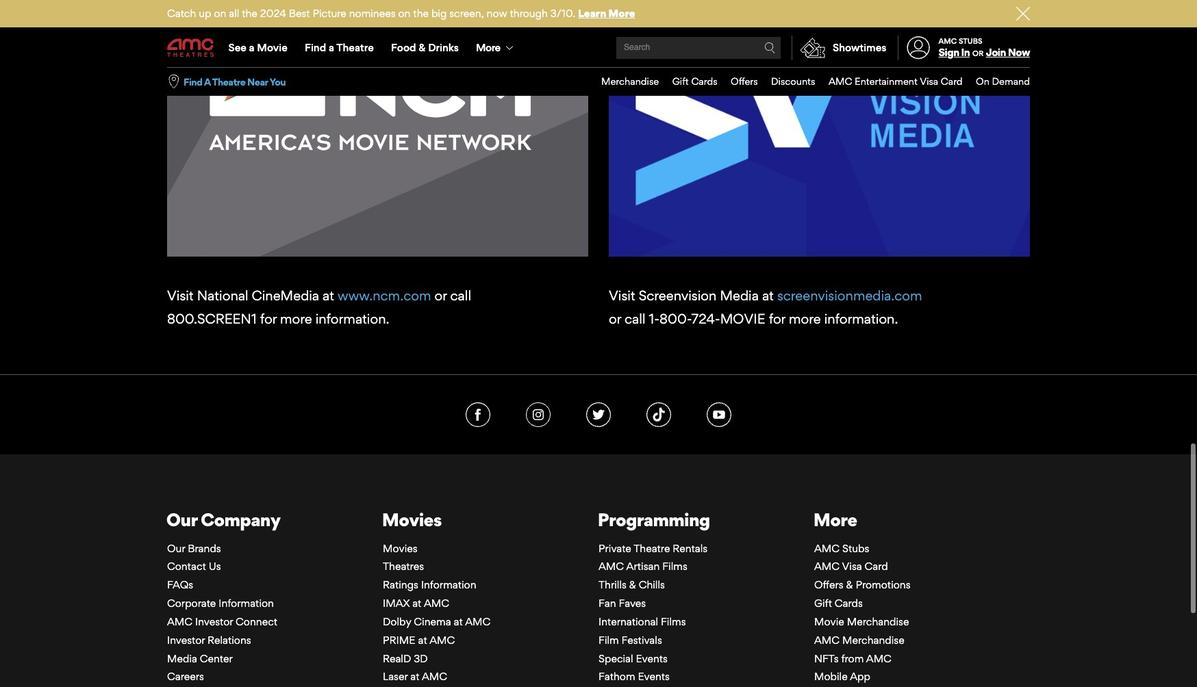 Task type: vqa. For each thing, say whether or not it's contained in the screenshot.
Company on the left of page
yes



Task type: describe. For each thing, give the bounding box(es) containing it.
from
[[842, 653, 864, 666]]

at right imax
[[413, 597, 422, 610]]

fan faves link
[[599, 597, 646, 610]]

more inside button
[[476, 41, 500, 54]]

information inside movies theatres ratings information imax at amc dolby cinema at amc prime at amc reald 3d laser at amc
[[421, 579, 476, 592]]

information. inside or call 800.screen1 for more information.
[[316, 311, 390, 328]]

amc visa card link
[[815, 561, 888, 574]]

or for or call 800.screen1 for more information.
[[435, 288, 447, 304]]

visit for visit national cinemedia at
[[167, 288, 194, 304]]

amc up app
[[866, 653, 892, 666]]

nominees
[[349, 7, 396, 20]]

food & drinks
[[391, 41, 459, 54]]

fan
[[599, 597, 616, 610]]

all
[[229, 7, 239, 20]]

showtimes
[[833, 41, 887, 54]]

private
[[599, 542, 632, 555]]

need more reasons to advertise at amc? image for www.ncm.com
[[167, 0, 588, 257]]

our for our company
[[166, 509, 197, 531]]

3/10.
[[551, 7, 576, 20]]

screenvisionmedia.com link
[[777, 288, 923, 304]]

0 vertical spatial investor
[[195, 616, 233, 629]]

call for or call 800.screen1 for more information.
[[450, 288, 471, 304]]

sign in button
[[939, 46, 970, 59]]

cookie consent banner dialog
[[0, 651, 1197, 688]]

a for theatre
[[329, 41, 334, 54]]

private theatre rentals amc artisan films thrills & chills fan faves international films film festivals special events fathom events
[[599, 542, 708, 684]]

2 more from the left
[[789, 311, 821, 328]]

prime
[[383, 634, 416, 647]]

dolby
[[383, 616, 411, 629]]

nfts
[[815, 653, 839, 666]]

movie inside "amc stubs amc visa card offers & promotions gift cards movie merchandise amc merchandise nfts from amc mobile app"
[[815, 616, 845, 629]]

corporate information link
[[167, 597, 274, 610]]

amc stubs sign in or join now
[[939, 36, 1030, 59]]

showtimes link
[[792, 36, 887, 60]]

amc twitter image
[[586, 402, 611, 427]]

learn
[[578, 7, 606, 20]]

for inside or call 800.screen1 for more information.
[[260, 311, 277, 328]]

offers inside "amc stubs amc visa card offers & promotions gift cards movie merchandise amc merchandise nfts from amc mobile app"
[[815, 579, 844, 592]]

theatre inside private theatre rentals amc artisan films thrills & chills fan faves international films film festivals special events fathom events
[[634, 542, 670, 555]]

or call 1-800-724-movie for more information.
[[609, 311, 898, 328]]

movie merchandise link
[[815, 616, 909, 629]]

careers link
[[167, 671, 204, 684]]

contact us link
[[167, 561, 221, 574]]

see
[[229, 41, 247, 54]]

see a movie
[[229, 41, 288, 54]]

amc inside private theatre rentals amc artisan films thrills & chills fan faves international films film festivals special events fathom events
[[599, 561, 624, 574]]

amc right "cinema"
[[465, 616, 491, 629]]

1 vertical spatial investor
[[167, 634, 205, 647]]

gift cards
[[673, 75, 718, 87]]

food & drinks link
[[383, 29, 468, 67]]

our brands link
[[167, 542, 221, 555]]

amc stubs link
[[815, 542, 870, 555]]

faqs link
[[167, 579, 193, 592]]

amc artisan films link
[[599, 561, 688, 574]]

amc youtube image
[[707, 402, 732, 427]]

2 information. from the left
[[825, 311, 898, 328]]

thrills
[[599, 579, 627, 592]]

careers
[[167, 671, 204, 684]]

movies for movies
[[382, 509, 442, 531]]

1 the from the left
[[242, 7, 257, 20]]

800.screen1
[[167, 311, 257, 328]]

amc entertainment visa card link
[[816, 68, 963, 96]]

movies for movies theatres ratings information imax at amc dolby cinema at amc prime at amc reald 3d laser at amc
[[383, 542, 418, 555]]

up
[[199, 7, 211, 20]]

3d
[[414, 653, 428, 666]]

on demand
[[976, 75, 1030, 87]]

ratings information link
[[383, 579, 476, 592]]

2 on from the left
[[398, 7, 411, 20]]

private theatre rentals link
[[599, 542, 708, 555]]

1 vertical spatial events
[[638, 671, 670, 684]]

entertainment
[[855, 75, 918, 87]]

film
[[599, 634, 619, 647]]

imax at amc link
[[383, 597, 449, 610]]

now
[[1008, 46, 1030, 59]]

call for or call 1-800-724-movie for more information.
[[625, 311, 646, 328]]

offers inside "link"
[[731, 75, 758, 87]]

our brands contact us faqs corporate information amc investor connect investor relations media center careers
[[167, 542, 277, 684]]

sign
[[939, 46, 959, 59]]

learn more link
[[578, 7, 635, 20]]

800-
[[660, 311, 691, 328]]

1 vertical spatial merchandise
[[847, 616, 909, 629]]

screen,
[[450, 7, 484, 20]]

0 vertical spatial films
[[663, 561, 688, 574]]

catch up on all the 2024 best picture nominees on the big screen, now through 3/10. learn more
[[167, 7, 635, 20]]

www.ncm.com
[[338, 288, 431, 304]]

card inside "amc stubs amc visa card offers & promotions gift cards movie merchandise amc merchandise nfts from amc mobile app"
[[865, 561, 888, 574]]

ratings
[[383, 579, 419, 592]]

theatre for a
[[336, 41, 374, 54]]

near
[[247, 76, 268, 87]]

international films link
[[599, 616, 686, 629]]

international
[[599, 616, 658, 629]]

1 on from the left
[[214, 7, 226, 20]]

nfts from amc link
[[815, 653, 892, 666]]

find a theatre near you button
[[184, 75, 286, 88]]

724-
[[691, 311, 721, 328]]

or for or call 1-800-724-movie for more information.
[[609, 311, 621, 328]]

reald 3d link
[[383, 653, 428, 666]]

& inside private theatre rentals amc artisan films thrills & chills fan faves international films film festivals special events fathom events
[[629, 579, 636, 592]]

dolby cinema at amc link
[[383, 616, 491, 629]]

laser
[[383, 671, 408, 684]]

amc facebook image
[[466, 402, 491, 427]]

mobile
[[815, 671, 848, 684]]

& inside "amc stubs amc visa card offers & promotions gift cards movie merchandise amc merchandise nfts from amc mobile app"
[[846, 579, 853, 592]]

screenvision
[[639, 288, 717, 304]]

join now button
[[986, 46, 1030, 59]]

film festivals link
[[599, 634, 662, 647]]

theatre for a
[[212, 76, 245, 87]]

reald
[[383, 653, 411, 666]]

amc inside 'link'
[[829, 75, 852, 87]]

find a theatre
[[305, 41, 374, 54]]

you
[[270, 76, 286, 87]]

amc up dolby cinema at amc link
[[424, 597, 449, 610]]

best
[[289, 7, 310, 20]]

a for movie
[[249, 41, 255, 54]]

visit screenvision media at screenvisionmedia.com
[[609, 288, 923, 304]]

programming
[[598, 509, 710, 531]]

1 horizontal spatial gift cards link
[[815, 597, 863, 610]]

theatres link
[[383, 561, 424, 574]]



Task type: locate. For each thing, give the bounding box(es) containing it.
1 horizontal spatial find
[[305, 41, 326, 54]]

or call 800.screen1 for more information.
[[167, 288, 471, 328]]

0 horizontal spatial the
[[242, 7, 257, 20]]

laser at amc link
[[383, 671, 447, 684]]

media up "movie"
[[720, 288, 759, 304]]

0 vertical spatial card
[[941, 75, 963, 87]]

offers down 'amc visa card' link
[[815, 579, 844, 592]]

0 horizontal spatial card
[[865, 561, 888, 574]]

amc inside amc stubs sign in or join now
[[939, 36, 957, 46]]

amc up thrills
[[599, 561, 624, 574]]

sign in or join amc stubs element
[[898, 29, 1030, 67]]

gift down the 'search the amc website' text box
[[673, 75, 689, 87]]

in
[[961, 46, 970, 59]]

more down 'now'
[[476, 41, 500, 54]]

1 horizontal spatial visit
[[609, 288, 636, 304]]

gift up movie merchandise link
[[815, 597, 832, 610]]

a down picture
[[329, 41, 334, 54]]

gift cards link down the 'search the amc website' text box
[[659, 68, 718, 96]]

amc entertainment visa card
[[829, 75, 963, 87]]

theatre
[[336, 41, 374, 54], [212, 76, 245, 87], [634, 542, 670, 555]]

1 horizontal spatial information.
[[825, 311, 898, 328]]

relations
[[208, 634, 251, 647]]

investor up investor relations link
[[195, 616, 233, 629]]

amc down 'corporate'
[[167, 616, 193, 629]]

1 horizontal spatial movie
[[815, 616, 845, 629]]

more inside "footer"
[[814, 509, 857, 531]]

0 horizontal spatial cards
[[692, 75, 718, 87]]

theatres
[[383, 561, 424, 574]]

menu containing more
[[167, 29, 1030, 67]]

at
[[323, 288, 334, 304], [762, 288, 774, 304], [413, 597, 422, 610], [454, 616, 463, 629], [418, 634, 427, 647], [411, 671, 420, 684]]

0 vertical spatial information
[[421, 579, 476, 592]]

drinks
[[428, 41, 459, 54]]

national
[[197, 288, 248, 304]]

information. down www.ncm.com
[[316, 311, 390, 328]]

amc down amc stubs link at the right bottom of the page
[[815, 561, 840, 574]]

movies theatres ratings information imax at amc dolby cinema at amc prime at amc reald 3d laser at amc
[[383, 542, 491, 684]]

0 vertical spatial menu
[[167, 29, 1030, 67]]

cinema
[[414, 616, 451, 629]]

0 vertical spatial movie
[[257, 41, 288, 54]]

0 horizontal spatial visit
[[167, 288, 194, 304]]

amc investor connect link
[[167, 616, 277, 629]]

find inside menu
[[305, 41, 326, 54]]

events down festivals
[[636, 653, 668, 666]]

a right see
[[249, 41, 255, 54]]

2 horizontal spatial or
[[973, 49, 984, 58]]

investor
[[195, 616, 233, 629], [167, 634, 205, 647]]

0 horizontal spatial call
[[450, 288, 471, 304]]

faves
[[619, 597, 646, 610]]

on demand link
[[963, 68, 1030, 96]]

the right all
[[242, 7, 257, 20]]

at right "cinema"
[[454, 616, 463, 629]]

information up imax at amc link
[[421, 579, 476, 592]]

mobile app link
[[815, 671, 871, 684]]

events
[[636, 653, 668, 666], [638, 671, 670, 684]]

search the AMC website text field
[[622, 43, 765, 53]]

app
[[850, 671, 871, 684]]

at up 3d
[[418, 634, 427, 647]]

0 horizontal spatial more
[[476, 41, 500, 54]]

footer
[[0, 374, 1197, 688]]

0 horizontal spatial information.
[[316, 311, 390, 328]]

merchandise down movie merchandise link
[[843, 634, 905, 647]]

1 horizontal spatial visa
[[920, 75, 939, 87]]

find
[[305, 41, 326, 54], [184, 76, 202, 87]]

our up contact
[[167, 542, 185, 555]]

1 information. from the left
[[316, 311, 390, 328]]

center
[[200, 653, 233, 666]]

0 horizontal spatial gift
[[673, 75, 689, 87]]

0 horizontal spatial gift cards link
[[659, 68, 718, 96]]

at up or call 1-800-724-movie for more information.
[[762, 288, 774, 304]]

thrills & chills link
[[599, 579, 665, 592]]

films up festivals
[[661, 616, 686, 629]]

more down visit screenvision media at screenvisionmedia.com
[[789, 311, 821, 328]]

find for find a theatre near you
[[184, 76, 202, 87]]

movie down 2024
[[257, 41, 288, 54]]

1 horizontal spatial or
[[609, 311, 621, 328]]

gift cards link up movie merchandise link
[[815, 597, 863, 610]]

stubs for in
[[959, 36, 983, 46]]

movies up the theatres link
[[383, 542, 418, 555]]

1 a from the left
[[249, 41, 255, 54]]

0 vertical spatial find
[[305, 41, 326, 54]]

for down the cinemedia
[[260, 311, 277, 328]]

our inside our brands contact us faqs corporate information amc investor connect investor relations media center careers
[[167, 542, 185, 555]]

stubs up 'amc visa card' link
[[843, 542, 870, 555]]

0 horizontal spatial for
[[260, 311, 277, 328]]

amc inside our brands contact us faqs corporate information amc investor connect investor relations media center careers
[[167, 616, 193, 629]]

menu down showtimes image
[[588, 68, 1030, 96]]

1 more from the left
[[280, 311, 312, 328]]

merchandise up amc merchandise link
[[847, 616, 909, 629]]

need more reasons to advertise at amc? image
[[167, 0, 588, 257], [609, 0, 1030, 257]]

theatre inside 'find a theatre' link
[[336, 41, 374, 54]]

0 horizontal spatial offers
[[731, 75, 758, 87]]

on
[[976, 75, 990, 87]]

movie
[[720, 311, 766, 328]]

visit up 800.screen1
[[167, 288, 194, 304]]

discounts link
[[758, 68, 816, 96]]

on
[[214, 7, 226, 20], [398, 7, 411, 20]]

investor up media center link
[[167, 634, 205, 647]]

at down 3d
[[411, 671, 420, 684]]

information up connect at the left of page
[[219, 597, 274, 610]]

amc facebook image
[[466, 402, 491, 427]]

theatre right a
[[212, 76, 245, 87]]

find left a
[[184, 76, 202, 87]]

or inside amc stubs sign in or join now
[[973, 49, 984, 58]]

1 horizontal spatial the
[[413, 7, 429, 20]]

1 horizontal spatial for
[[769, 311, 786, 328]]

0 vertical spatial gift cards link
[[659, 68, 718, 96]]

2 for from the left
[[769, 311, 786, 328]]

or inside or call 800.screen1 for more information.
[[435, 288, 447, 304]]

1 horizontal spatial stubs
[[959, 36, 983, 46]]

movies inside movies theatres ratings information imax at amc dolby cinema at amc prime at amc reald 3d laser at amc
[[383, 542, 418, 555]]

& right food
[[419, 41, 426, 54]]

catch
[[167, 7, 196, 20]]

amc down dolby cinema at amc link
[[430, 634, 455, 647]]

or left 1-
[[609, 311, 621, 328]]

0 vertical spatial theatre
[[336, 41, 374, 54]]

join
[[986, 46, 1006, 59]]

card inside 'link'
[[941, 75, 963, 87]]

cards down the 'search the amc website' text box
[[692, 75, 718, 87]]

2 horizontal spatial more
[[814, 509, 857, 531]]

0 vertical spatial offers
[[731, 75, 758, 87]]

1 vertical spatial movie
[[815, 616, 845, 629]]

amc merchandise link
[[815, 634, 905, 647]]

1 vertical spatial more
[[476, 41, 500, 54]]

1 vertical spatial menu
[[588, 68, 1030, 96]]

1 vertical spatial offers
[[815, 579, 844, 592]]

& inside "link"
[[419, 41, 426, 54]]

0 vertical spatial or
[[973, 49, 984, 58]]

the left big
[[413, 7, 429, 20]]

amc down the showtimes link
[[829, 75, 852, 87]]

amc twitter image
[[586, 402, 611, 427]]

0 vertical spatial call
[[450, 288, 471, 304]]

theatre down nominees
[[336, 41, 374, 54]]

stubs
[[959, 36, 983, 46], [843, 542, 870, 555]]

0 vertical spatial stubs
[[959, 36, 983, 46]]

cards
[[692, 75, 718, 87], [835, 597, 863, 610]]

screenvisionmedia.com
[[777, 288, 923, 304]]

offers & promotions link
[[815, 579, 911, 592]]

merchandise inside "link"
[[601, 75, 659, 87]]

1 vertical spatial information
[[219, 597, 274, 610]]

cards inside "amc stubs amc visa card offers & promotions gift cards movie merchandise amc merchandise nfts from amc mobile app"
[[835, 597, 863, 610]]

gift inside "amc stubs amc visa card offers & promotions gift cards movie merchandise amc merchandise nfts from amc mobile app"
[[815, 597, 832, 610]]

call inside or call 800.screen1 for more information.
[[450, 288, 471, 304]]

gift cards link
[[659, 68, 718, 96], [815, 597, 863, 610]]

find a theatre link
[[296, 29, 383, 67]]

offers link
[[718, 68, 758, 96]]

media
[[720, 288, 759, 304], [167, 653, 197, 666]]

1 horizontal spatial media
[[720, 288, 759, 304]]

through
[[510, 7, 548, 20]]

1 vertical spatial theatre
[[212, 76, 245, 87]]

1 vertical spatial gift
[[815, 597, 832, 610]]

1 vertical spatial find
[[184, 76, 202, 87]]

more
[[609, 7, 635, 20], [476, 41, 500, 54], [814, 509, 857, 531]]

1 horizontal spatial a
[[329, 41, 334, 54]]

visa down user profile image
[[920, 75, 939, 87]]

imax
[[383, 597, 410, 610]]

1 vertical spatial call
[[625, 311, 646, 328]]

menu down learn
[[167, 29, 1030, 67]]

festivals
[[622, 634, 662, 647]]

1 vertical spatial movies
[[383, 542, 418, 555]]

for down visit screenvision media at screenvisionmedia.com
[[769, 311, 786, 328]]

1 vertical spatial card
[[865, 561, 888, 574]]

more inside or call 800.screen1 for more information.
[[280, 311, 312, 328]]

1 vertical spatial cards
[[835, 597, 863, 610]]

more right learn
[[609, 7, 635, 20]]

find down picture
[[305, 41, 326, 54]]

0 vertical spatial events
[[636, 653, 668, 666]]

0 vertical spatial cards
[[692, 75, 718, 87]]

more down visit national cinemedia at www.ncm.com
[[280, 311, 312, 328]]

1 vertical spatial visa
[[842, 561, 862, 574]]

movie up amc merchandise link
[[815, 616, 845, 629]]

need more reasons to advertise at amc? image for screenvisionmedia.com
[[609, 0, 1030, 257]]

2 the from the left
[[413, 7, 429, 20]]

1 horizontal spatial gift
[[815, 597, 832, 610]]

information
[[421, 579, 476, 592], [219, 597, 274, 610]]

1 horizontal spatial information
[[421, 579, 476, 592]]

company
[[201, 509, 280, 531]]

1 horizontal spatial need more reasons to advertise at amc? image
[[609, 0, 1030, 257]]

1 horizontal spatial more
[[609, 7, 635, 20]]

1 need more reasons to advertise at amc? image from the left
[[167, 0, 588, 257]]

media up careers link
[[167, 653, 197, 666]]

amc instagram image
[[526, 402, 551, 427]]

on right nominees
[[398, 7, 411, 20]]

0 horizontal spatial &
[[419, 41, 426, 54]]

more up amc stubs link at the right bottom of the page
[[814, 509, 857, 531]]

0 vertical spatial more
[[609, 7, 635, 20]]

0 horizontal spatial on
[[214, 7, 226, 20]]

amc down 3d
[[422, 671, 447, 684]]

visit left screenvision
[[609, 288, 636, 304]]

0 vertical spatial gift
[[673, 75, 689, 87]]

0 horizontal spatial visa
[[842, 561, 862, 574]]

1 horizontal spatial theatre
[[336, 41, 374, 54]]

offers left "discounts"
[[731, 75, 758, 87]]

amc up the nfts
[[815, 634, 840, 647]]

0 horizontal spatial find
[[184, 76, 202, 87]]

1 for from the left
[[260, 311, 277, 328]]

0 horizontal spatial stubs
[[843, 542, 870, 555]]

more button
[[468, 29, 525, 67]]

visa down amc stubs link at the right bottom of the page
[[842, 561, 862, 574]]

our for our brands contact us faqs corporate information amc investor connect investor relations media center careers
[[167, 542, 185, 555]]

amc
[[939, 36, 957, 46], [829, 75, 852, 87], [815, 542, 840, 555], [599, 561, 624, 574], [815, 561, 840, 574], [424, 597, 449, 610], [167, 616, 193, 629], [465, 616, 491, 629], [430, 634, 455, 647], [815, 634, 840, 647], [866, 653, 892, 666], [422, 671, 447, 684]]

0 horizontal spatial need more reasons to advertise at amc? image
[[167, 0, 588, 257]]

1 vertical spatial or
[[435, 288, 447, 304]]

merchandise left the gift cards
[[601, 75, 659, 87]]

information. down screenvisionmedia.com link
[[825, 311, 898, 328]]

2 vertical spatial or
[[609, 311, 621, 328]]

0 horizontal spatial a
[[249, 41, 255, 54]]

connect
[[236, 616, 277, 629]]

amc logo image
[[167, 39, 215, 57], [167, 39, 215, 57]]

amc up the sign
[[939, 36, 957, 46]]

or
[[973, 49, 984, 58], [435, 288, 447, 304], [609, 311, 621, 328]]

menu
[[167, 29, 1030, 67], [588, 68, 1030, 96]]

card up 'promotions'
[[865, 561, 888, 574]]

2024
[[260, 7, 286, 20]]

1 horizontal spatial more
[[789, 311, 821, 328]]

stubs inside "amc stubs amc visa card offers & promotions gift cards movie merchandise amc merchandise nfts from amc mobile app"
[[843, 542, 870, 555]]

submit search icon image
[[765, 42, 776, 53]]

amc youtube image
[[707, 402, 732, 427]]

1 horizontal spatial call
[[625, 311, 646, 328]]

2 horizontal spatial theatre
[[634, 542, 670, 555]]

stubs for visa
[[843, 542, 870, 555]]

0 vertical spatial merchandise
[[601, 75, 659, 87]]

0 horizontal spatial movie
[[257, 41, 288, 54]]

card
[[941, 75, 963, 87], [865, 561, 888, 574]]

amc tiktok image
[[647, 402, 671, 427], [647, 402, 671, 427]]

or right www.ncm.com link
[[435, 288, 447, 304]]

films down rentals
[[663, 561, 688, 574]]

2 need more reasons to advertise at amc? image from the left
[[609, 0, 1030, 257]]

amc up 'amc visa card' link
[[815, 542, 840, 555]]

1 horizontal spatial cards
[[835, 597, 863, 610]]

0 horizontal spatial theatre
[[212, 76, 245, 87]]

theatre up artisan
[[634, 542, 670, 555]]

1 vertical spatial our
[[167, 542, 185, 555]]

or right in
[[973, 49, 984, 58]]

find inside button
[[184, 76, 202, 87]]

0 horizontal spatial media
[[167, 653, 197, 666]]

now
[[487, 7, 507, 20]]

2 vertical spatial merchandise
[[843, 634, 905, 647]]

showtimes image
[[793, 36, 833, 60]]

1 horizontal spatial &
[[629, 579, 636, 592]]

merchandise link
[[588, 68, 659, 96]]

investor relations link
[[167, 634, 251, 647]]

find for find a theatre
[[305, 41, 326, 54]]

promotions
[[856, 579, 911, 592]]

information inside our brands contact us faqs corporate information amc investor connect investor relations media center careers
[[219, 597, 274, 610]]

& down 'amc visa card' link
[[846, 579, 853, 592]]

& up faves
[[629, 579, 636, 592]]

cards up movie merchandise link
[[835, 597, 863, 610]]

see a movie link
[[220, 29, 296, 67]]

visa inside 'link'
[[920, 75, 939, 87]]

stubs inside amc stubs sign in or join now
[[959, 36, 983, 46]]

us
[[209, 561, 221, 574]]

1 vertical spatial media
[[167, 653, 197, 666]]

0 horizontal spatial information
[[219, 597, 274, 610]]

2 a from the left
[[329, 41, 334, 54]]

menu containing merchandise
[[588, 68, 1030, 96]]

0 horizontal spatial or
[[435, 288, 447, 304]]

visit for visit screenvision media at
[[609, 288, 636, 304]]

visa
[[920, 75, 939, 87], [842, 561, 862, 574]]

1 horizontal spatial card
[[941, 75, 963, 87]]

0 vertical spatial movies
[[382, 509, 442, 531]]

chills
[[639, 579, 665, 592]]

2 vertical spatial more
[[814, 509, 857, 531]]

at right the cinemedia
[[323, 288, 334, 304]]

0 horizontal spatial more
[[280, 311, 312, 328]]

media inside our brands contact us faqs corporate information amc investor connect investor relations media center careers
[[167, 653, 197, 666]]

user profile image
[[899, 37, 938, 59]]

1 horizontal spatial on
[[398, 7, 411, 20]]

1 vertical spatial stubs
[[843, 542, 870, 555]]

0 vertical spatial visa
[[920, 75, 939, 87]]

media center link
[[167, 653, 233, 666]]

2 vertical spatial theatre
[[634, 542, 670, 555]]

visit national cinemedia at www.ncm.com
[[167, 288, 431, 304]]

for
[[260, 311, 277, 328], [769, 311, 786, 328]]

a
[[204, 76, 211, 87]]

0 vertical spatial media
[[720, 288, 759, 304]]

visa inside "amc stubs amc visa card offers & promotions gift cards movie merchandise amc merchandise nfts from amc mobile app"
[[842, 561, 862, 574]]

rentals
[[673, 542, 708, 555]]

events down special events link
[[638, 671, 670, 684]]

special events link
[[599, 653, 668, 666]]

2 horizontal spatial &
[[846, 579, 853, 592]]

on left all
[[214, 7, 226, 20]]

movies up the movies 'link' on the left bottom of the page
[[382, 509, 442, 531]]

1 vertical spatial gift cards link
[[815, 597, 863, 610]]

food
[[391, 41, 416, 54]]

footer containing our company
[[0, 374, 1197, 688]]

1 horizontal spatial offers
[[815, 579, 844, 592]]

amc instagram image
[[526, 402, 551, 427]]

amc stubs amc visa card offers & promotions gift cards movie merchandise amc merchandise nfts from amc mobile app
[[815, 542, 911, 684]]

our up the our brands 'link'
[[166, 509, 197, 531]]

theatre inside find a theatre near you button
[[212, 76, 245, 87]]

card down sign in button
[[941, 75, 963, 87]]

picture
[[313, 7, 347, 20]]

stubs up in
[[959, 36, 983, 46]]

1 vertical spatial films
[[661, 616, 686, 629]]

0 vertical spatial our
[[166, 509, 197, 531]]

artisan
[[627, 561, 660, 574]]

corporate
[[167, 597, 216, 610]]



